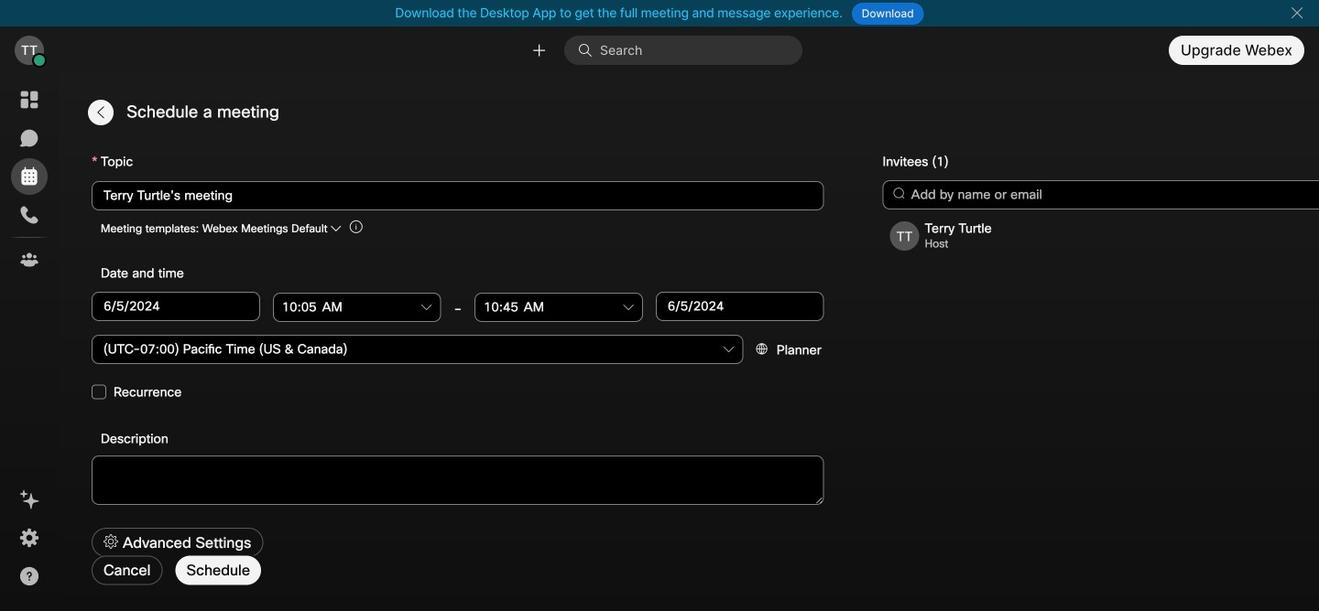 Task type: describe. For each thing, give the bounding box(es) containing it.
teams, has no new notifications image
[[18, 249, 40, 271]]

meetings image
[[18, 166, 40, 188]]

cancel_16 image
[[1290, 5, 1304, 20]]

what's new image
[[18, 489, 40, 511]]

connect people image
[[530, 42, 548, 59]]



Task type: locate. For each thing, give the bounding box(es) containing it.
0 horizontal spatial wrapper image
[[33, 54, 46, 67]]

messaging, has no new notifications image
[[18, 127, 40, 149]]

navigation
[[0, 74, 59, 612]]

wrapper image right 'connect people' icon
[[578, 43, 600, 58]]

settings image
[[18, 528, 40, 550]]

webex tab list
[[11, 82, 48, 278]]

dashboard image
[[18, 89, 40, 111]]

calls image
[[18, 204, 40, 226]]

wrapper image up dashboard image
[[33, 54, 46, 67]]

wrapper image
[[578, 43, 600, 58], [33, 54, 46, 67]]

help image
[[18, 566, 40, 588]]

1 horizontal spatial wrapper image
[[578, 43, 600, 58]]



Task type: vqa. For each thing, say whether or not it's contained in the screenshot.
Help icon
yes



